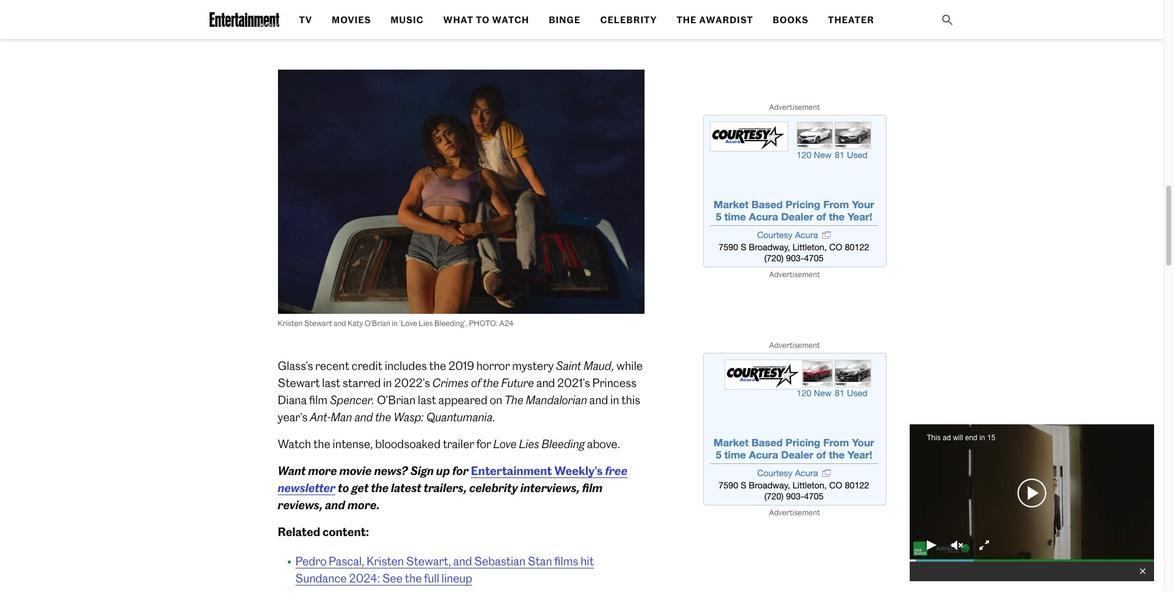 Task type: describe. For each thing, give the bounding box(es) containing it.
'love
[[399, 319, 417, 328]]

latest
[[391, 481, 421, 495]]

movies link
[[332, 15, 371, 26]]

sometime
[[326, 7, 377, 21]]

pedro
[[295, 555, 327, 569]]

festival
[[505, 0, 545, 4]]

also
[[457, 7, 478, 21]]

the up crimes
[[429, 359, 446, 373]]

this
[[622, 393, 640, 407]]

the awardist link
[[677, 15, 753, 26]]

1 horizontal spatial the
[[505, 393, 524, 407]]

books
[[773, 15, 809, 26]]

to inside 'to get the latest trailers, celebrity interviews, film reviews, and more.'
[[338, 481, 349, 495]]

kristen inside pedro pascal, kristen stewart, and sebastian stan films hit sundance 2024: see the full lineup
[[367, 555, 404, 569]]

2019
[[448, 359, 474, 373]]

in up franco
[[547, 0, 556, 4]]

january
[[558, 0, 599, 4]]

2024:
[[349, 572, 380, 586]]

in inside while stewart last starred in 2022's
[[383, 376, 392, 390]]

full
[[424, 572, 439, 586]]

glass's
[[278, 359, 313, 373]]

kristen stewart and katy o'brian in 'love lies bleeding'.
[[278, 319, 467, 328]]

pascal,
[[329, 555, 364, 569]]

ant-man and the wasp: quantumania.
[[310, 410, 495, 424]]

dave franco link
[[508, 7, 572, 21]]

celebrity
[[600, 15, 657, 26]]

film,
[[323, 0, 344, 4]]

the left wasp:
[[375, 410, 391, 424]]

quantumania.
[[426, 410, 495, 424]]

books link
[[773, 15, 809, 26]]

celebrity
[[469, 481, 518, 495]]

set
[[347, 0, 363, 4]]

trailers,
[[424, 481, 467, 495]]

0 horizontal spatial kristen
[[278, 319, 303, 328]]

watch the intense, bloodsoaked trailer for love lies bleeding above.
[[278, 437, 620, 451]]

sundance inside the a24 film, set to screen at sundance film festival in january before releasing sometime in spring 2024, also stars
[[428, 0, 479, 4]]

anna
[[299, 24, 325, 38]]

binge
[[549, 15, 581, 26]]

the right of
[[483, 376, 499, 390]]

music
[[391, 15, 424, 26]]

credit
[[352, 359, 383, 373]]

more
[[308, 464, 337, 478]]

and inside and in this year's
[[589, 393, 608, 407]]

0 horizontal spatial watch
[[278, 437, 311, 451]]

on
[[490, 393, 502, 407]]

jena malone link
[[577, 7, 641, 21]]

bleeding
[[542, 437, 585, 451]]

and inside 'to get the latest trailers, celebrity interviews, film reviews, and more.'
[[325, 498, 345, 512]]

glass's recent credit includes the 2019 horror mystery saint maud,
[[278, 359, 614, 373]]

while
[[617, 359, 643, 373]]

movie
[[340, 464, 372, 478]]

weekly's
[[554, 464, 603, 478]]

maud,
[[584, 359, 614, 373]]

theater
[[828, 15, 875, 26]]

search image
[[940, 13, 955, 27]]

stewart for and
[[304, 319, 332, 328]]

interviews,
[[520, 481, 580, 495]]

to inside the a24 film, set to screen at sundance film festival in january before releasing sometime in spring 2024, also stars
[[365, 0, 376, 4]]

news?
[[374, 464, 408, 478]]

the awardist
[[677, 15, 753, 26]]

future
[[501, 376, 534, 390]]

man
[[331, 410, 352, 424]]

unmute button group
[[944, 537, 971, 555]]

year's
[[278, 410, 308, 424]]

bleeding'.
[[434, 319, 467, 328]]

and 2021's princess diana film
[[278, 376, 637, 407]]

what to watch link
[[443, 15, 529, 26]]

last for starred
[[322, 376, 341, 390]]

wasp:
[[394, 410, 424, 424]]

related content:
[[278, 525, 369, 539]]

and in this year's
[[278, 393, 640, 424]]

entertainment weekly's link
[[471, 464, 603, 478]]

what
[[443, 15, 474, 26]]

reviews,
[[278, 498, 323, 512]]

and left katy
[[334, 319, 346, 328]]

awardist
[[699, 15, 753, 26]]

theater link
[[828, 15, 875, 26]]

the up the more
[[313, 437, 330, 451]]

love
[[493, 437, 517, 451]]

ant-
[[310, 410, 331, 424]]

spring
[[390, 7, 422, 21]]

spencer. o'brian last appeared on the mandalorian
[[330, 393, 587, 407]]

films
[[554, 555, 578, 569]]

sebastian
[[474, 555, 526, 569]]

trailer
[[443, 437, 474, 451]]

kristen stewart and katy o'brian appear in love lies bleeding by rose glass, an official selection of the midnight program at the 2024 sundance film festival. image
[[278, 70, 644, 314]]

katy
[[348, 319, 363, 328]]

franco
[[536, 7, 572, 21]]

0 vertical spatial for
[[476, 437, 491, 451]]

pedro pascal, kristen stewart, and sebastian stan films hit sundance 2024: see the full lineup
[[295, 555, 594, 586]]

and inside , and anna baryshnikov.
[[278, 24, 297, 38]]



Task type: locate. For each thing, give the bounding box(es) containing it.
0 vertical spatial last
[[322, 376, 341, 390]]

the inside 'to get the latest trailers, celebrity interviews, film reviews, and more.'
[[371, 481, 389, 495]]

crimes of the future
[[432, 376, 534, 390]]

intense,
[[333, 437, 373, 451]]

want
[[278, 464, 306, 478]]

1 horizontal spatial lies
[[519, 437, 539, 451]]

up
[[436, 464, 450, 478]]

1 vertical spatial watch
[[278, 437, 311, 451]]

free
[[605, 464, 628, 478]]

to left get
[[338, 481, 349, 495]]

the left awardist
[[677, 15, 697, 26]]

0 vertical spatial lies
[[419, 319, 433, 328]]

last for appeared
[[418, 393, 436, 407]]

0 vertical spatial film
[[309, 393, 328, 407]]

advertisement region
[[703, 115, 886, 268], [703, 353, 886, 506]]

in left 'love
[[392, 319, 398, 328]]

and inside and 2021's princess diana film
[[536, 376, 555, 390]]

2 advertisement region from the top
[[703, 353, 886, 506]]

in inside and in this year's
[[610, 393, 619, 407]]

o'brian right katy
[[365, 319, 390, 328]]

lies for bleeding
[[519, 437, 539, 451]]

, and anna baryshnikov.
[[278, 7, 644, 38]]

lies for bleeding'.
[[419, 319, 433, 328]]

stan
[[528, 555, 552, 569]]

dave
[[508, 7, 534, 21]]

screen
[[378, 0, 413, 4]]

last down recent at the left of page
[[322, 376, 341, 390]]

lineup
[[442, 572, 472, 586]]

starred
[[343, 376, 381, 390]]

the a24 film, set to screen at sundance film festival in january before releasing sometime in spring 2024, also stars
[[278, 0, 635, 21]]

horror
[[476, 359, 510, 373]]

,
[[572, 7, 574, 21], [641, 7, 644, 21]]

watch down 'festival'
[[492, 15, 529, 26]]

the for the a24 film, set to screen at sundance film festival in january before releasing sometime in spring 2024, also stars
[[278, 0, 297, 4]]

more.
[[348, 498, 380, 512]]

to
[[365, 0, 376, 4], [338, 481, 349, 495]]

0 vertical spatial a24
[[299, 0, 321, 4]]

0 vertical spatial watch
[[492, 15, 529, 26]]

1 vertical spatial stewart
[[278, 376, 320, 390]]

1 vertical spatial lies
[[519, 437, 539, 451]]

want more movie news? sign up for entertainment weekly's
[[278, 464, 603, 478]]

0 vertical spatial o'brian
[[365, 319, 390, 328]]

film up ant-
[[309, 393, 328, 407]]

film down weekly's in the bottom of the page
[[582, 481, 603, 495]]

, inside , and anna baryshnikov.
[[641, 7, 644, 21]]

sundance inside pedro pascal, kristen stewart, and sebastian stan films hit sundance 2024: see the full lineup
[[295, 572, 347, 586]]

spencer.
[[330, 393, 375, 407]]

1 vertical spatial o'brian
[[377, 393, 416, 407]]

mystery
[[512, 359, 554, 373]]

crimes
[[432, 376, 469, 390]]

1 , from the left
[[572, 7, 574, 21]]

and
[[278, 24, 297, 38], [334, 319, 346, 328], [536, 376, 555, 390], [589, 393, 608, 407], [355, 410, 373, 424], [325, 498, 345, 512], [453, 555, 472, 569]]

lies right "love"
[[519, 437, 539, 451]]

1 advertisement region from the top
[[703, 115, 886, 268]]

1 vertical spatial last
[[418, 393, 436, 407]]

sign
[[410, 464, 434, 478]]

0 vertical spatial the
[[278, 0, 297, 4]]

1 horizontal spatial last
[[418, 393, 436, 407]]

stars
[[480, 7, 506, 21]]

0 vertical spatial stewart
[[304, 319, 332, 328]]

2 horizontal spatial the
[[677, 15, 697, 26]]

and left tv
[[278, 24, 297, 38]]

get
[[352, 481, 369, 495]]

and down spencer.
[[355, 410, 373, 424]]

kristen
[[278, 319, 303, 328], [367, 555, 404, 569]]

0 vertical spatial kristen
[[278, 319, 303, 328]]

sundance down pedro
[[295, 572, 347, 586]]

0 horizontal spatial film
[[309, 393, 328, 407]]

dave franco , jena malone
[[508, 7, 641, 21]]

1 vertical spatial the
[[677, 15, 697, 26]]

0 horizontal spatial a24
[[299, 0, 321, 4]]

stewart down glass's
[[278, 376, 320, 390]]

0 vertical spatial to
[[365, 0, 376, 4]]

1 vertical spatial film
[[582, 481, 603, 495]]

in left 2022's
[[383, 376, 392, 390]]

lies
[[419, 319, 433, 328], [519, 437, 539, 451]]

last
[[322, 376, 341, 390], [418, 393, 436, 407]]

what to watch
[[443, 15, 529, 26]]

last inside while stewart last starred in 2022's
[[322, 376, 341, 390]]

1 horizontal spatial a24
[[499, 319, 514, 328]]

above.
[[587, 437, 620, 451]]

stewart for last
[[278, 376, 320, 390]]

the right get
[[371, 481, 389, 495]]

jena
[[577, 7, 601, 21]]

film inside 'to get the latest trailers, celebrity interviews, film reviews, and more.'
[[582, 481, 603, 495]]

0 horizontal spatial lies
[[419, 319, 433, 328]]

stewart inside while stewart last starred in 2022's
[[278, 376, 320, 390]]

diana
[[278, 393, 307, 407]]

and inside pedro pascal, kristen stewart, and sebastian stan films hit sundance 2024: see the full lineup
[[453, 555, 472, 569]]

0 horizontal spatial the
[[278, 0, 297, 4]]

music link
[[391, 15, 424, 26]]

see
[[382, 572, 403, 586]]

film
[[481, 0, 503, 4]]

0 horizontal spatial ,
[[572, 7, 574, 21]]

a24 up releasing on the left top of page
[[299, 0, 321, 4]]

kristen up see
[[367, 555, 404, 569]]

and up lineup
[[453, 555, 472, 569]]

o'brian up ant-man and the wasp: quantumania.
[[377, 393, 416, 407]]

for right up
[[452, 464, 469, 478]]

at
[[415, 0, 426, 4]]

2022's
[[394, 376, 430, 390]]

for left "love"
[[476, 437, 491, 451]]

0 vertical spatial advertisement region
[[703, 115, 886, 268]]

baryshnikov.
[[327, 24, 391, 38]]

1 vertical spatial kristen
[[367, 555, 404, 569]]

to right set
[[365, 0, 376, 4]]

2021's
[[557, 376, 590, 390]]

1 vertical spatial for
[[452, 464, 469, 478]]

and up mandalorian
[[536, 376, 555, 390]]

celebrity link
[[600, 15, 657, 26]]

includes
[[385, 359, 427, 373]]

1 horizontal spatial for
[[476, 437, 491, 451]]

kristen up glass's
[[278, 319, 303, 328]]

in down screen
[[379, 7, 388, 21]]

saint
[[556, 359, 581, 373]]

a24 up horror
[[499, 319, 514, 328]]

film inside and 2021's princess diana film
[[309, 393, 328, 407]]

newsletter
[[278, 481, 336, 495]]

0 horizontal spatial to
[[338, 481, 349, 495]]

2 vertical spatial the
[[505, 393, 524, 407]]

the inside pedro pascal, kristen stewart, and sebastian stan films hit sundance 2024: see the full lineup
[[405, 572, 422, 586]]

1 vertical spatial advertisement region
[[703, 353, 886, 506]]

releasing
[[278, 7, 324, 21]]

2024,
[[424, 7, 455, 21]]

before
[[601, 0, 635, 4]]

the up releasing on the left top of page
[[278, 0, 297, 4]]

film
[[309, 393, 328, 407], [582, 481, 603, 495]]

watch down year's
[[278, 437, 311, 451]]

and left more.
[[325, 498, 345, 512]]

appeared
[[438, 393, 488, 407]]

1 vertical spatial a24
[[499, 319, 514, 328]]

1 horizontal spatial sundance
[[428, 0, 479, 4]]

1 horizontal spatial watch
[[492, 15, 529, 26]]

sundance up also on the left top of the page
[[428, 0, 479, 4]]

recent
[[315, 359, 349, 373]]

1 horizontal spatial film
[[582, 481, 603, 495]]

lies right 'love
[[419, 319, 433, 328]]

in left this
[[610, 393, 619, 407]]

in
[[547, 0, 556, 4], [379, 7, 388, 21], [392, 319, 398, 328], [383, 376, 392, 390], [610, 393, 619, 407]]

1 horizontal spatial kristen
[[367, 555, 404, 569]]

of
[[471, 376, 481, 390]]

1 horizontal spatial to
[[365, 0, 376, 4]]

the for the awardist
[[677, 15, 697, 26]]

stewart left katy
[[304, 319, 332, 328]]

the down the future
[[505, 393, 524, 407]]

while stewart last starred in 2022's
[[278, 359, 643, 390]]

binge link
[[549, 15, 581, 26]]

free newsletter link
[[278, 464, 628, 495]]

related
[[278, 525, 320, 539]]

entertainment
[[471, 464, 552, 478]]

to get the latest trailers, celebrity interviews, film reviews, and more.
[[278, 481, 603, 512]]

2 , from the left
[[641, 7, 644, 21]]

the left "full"
[[405, 572, 422, 586]]

and down princess
[[589, 393, 608, 407]]

last down 2022's
[[418, 393, 436, 407]]

home image
[[209, 12, 280, 27]]

watch
[[492, 15, 529, 26], [278, 437, 311, 451]]

0 horizontal spatial last
[[322, 376, 341, 390]]

the
[[429, 359, 446, 373], [483, 376, 499, 390], [375, 410, 391, 424], [313, 437, 330, 451], [371, 481, 389, 495], [405, 572, 422, 586]]

0 horizontal spatial for
[[452, 464, 469, 478]]

mandalorian
[[526, 393, 587, 407]]

0 vertical spatial sundance
[[428, 0, 479, 4]]

a24 inside the a24 film, set to screen at sundance film festival in january before releasing sometime in spring 2024, also stars
[[299, 0, 321, 4]]

1 horizontal spatial ,
[[641, 7, 644, 21]]

sundance
[[428, 0, 479, 4], [295, 572, 347, 586]]

1 vertical spatial sundance
[[295, 572, 347, 586]]

stewart,
[[406, 555, 451, 569]]

free newsletter
[[278, 464, 628, 495]]

princess
[[592, 376, 637, 390]]

the inside the a24 film, set to screen at sundance film festival in january before releasing sometime in spring 2024, also stars
[[278, 0, 297, 4]]

1 vertical spatial to
[[338, 481, 349, 495]]

to
[[476, 15, 490, 26]]

for
[[476, 437, 491, 451], [452, 464, 469, 478]]

0 horizontal spatial sundance
[[295, 572, 347, 586]]



Task type: vqa. For each thing, say whether or not it's contained in the screenshot.
The A24 film, set to screen at Sundance Film Festival in January before releasing sometime in spring 2024, also stars
yes



